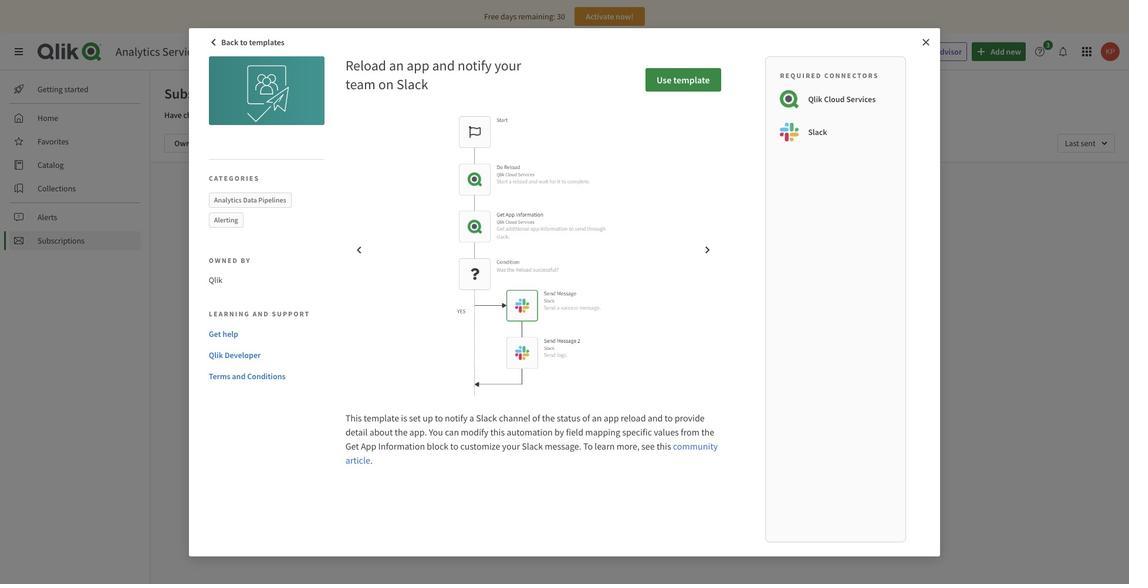 Task type: vqa. For each thing, say whether or not it's contained in the screenshot.
second Desc from right
no



Task type: locate. For each thing, give the bounding box(es) containing it.
now!
[[616, 11, 634, 22]]

or right the "charts"
[[206, 110, 214, 120]]

app up mapping
[[604, 412, 619, 424]]

field
[[566, 426, 584, 438]]

close sidebar menu image
[[14, 47, 23, 56]]

subscriptions down 'alerts' at the top left of page
[[38, 235, 85, 246]]

required connectors
[[780, 71, 879, 80]]

and right terms
[[232, 371, 246, 382]]

you right inbox.
[[353, 110, 365, 120]]

1 sheets from the left
[[215, 110, 238, 120]]

and inside the reload an app and notify your team on slack
[[432, 56, 455, 74]]

and
[[432, 56, 455, 74], [519, 110, 532, 120], [253, 309, 269, 318], [232, 371, 246, 382], [648, 412, 663, 424]]

chart
[[621, 263, 639, 274], [578, 287, 596, 297]]

can
[[367, 110, 379, 120], [445, 426, 459, 438]]

1 horizontal spatial this
[[657, 440, 671, 452]]

analytics for analytics data pipelines
[[214, 195, 242, 204]]

customize
[[461, 440, 500, 452]]

filters region
[[150, 124, 1130, 162]]

yet
[[708, 247, 720, 259]]

1 horizontal spatial of
[[583, 412, 590, 424]]

0 horizontal spatial an
[[389, 56, 404, 74]]

getting started
[[38, 84, 89, 95]]

catalog
[[38, 160, 64, 170]]

0 horizontal spatial by
[[241, 256, 251, 265]]

0 vertical spatial subscriptions
[[164, 85, 247, 103]]

services down connectors
[[847, 94, 876, 104]]

notify up into
[[458, 56, 492, 74]]

1 horizontal spatial services
[[847, 94, 876, 104]]

1 of from the left
[[533, 412, 540, 424]]

or down "regular"
[[598, 287, 605, 297]]

an
[[389, 56, 404, 74], [592, 412, 602, 424]]

1 vertical spatial template
[[364, 412, 399, 424]]

services left back
[[162, 44, 203, 59]]

0 vertical spatial template
[[674, 74, 710, 85]]

1 horizontal spatial sheet
[[649, 263, 668, 274]]

email down subscribe
[[562, 275, 582, 285]]

by up the message.
[[555, 426, 564, 438]]

1 vertical spatial subscriptions
[[38, 235, 85, 246]]

0 horizontal spatial get
[[209, 329, 221, 339]]

by right it
[[711, 263, 719, 274]]

get
[[209, 329, 221, 339], [346, 440, 359, 452]]

and up multiple at left top
[[432, 56, 455, 74]]

the right from
[[702, 426, 715, 438]]

qlik for qlik developer
[[209, 350, 223, 361]]

of up automation at bottom
[[533, 412, 540, 424]]

see
[[642, 440, 655, 452]]

slack up bundle
[[397, 75, 428, 93]]

qlik for qlik
[[209, 274, 223, 285]]

0 horizontal spatial can
[[367, 110, 379, 120]]

0 horizontal spatial subscriptions
[[38, 235, 85, 246]]

template inside this template is set up to notify a slack channel of the status of an app reload and to provide detail about the app. you can modify this automation by field mapping specific values from the get app information block to customize your slack message.
[[364, 412, 399, 424]]

1 horizontal spatial app
[[604, 412, 619, 424]]

you up block
[[429, 426, 443, 438]]

can up block
[[445, 426, 459, 438]]

1 vertical spatial email
[[562, 275, 582, 285]]

qlik cloud services logo image
[[780, 90, 799, 108]]

to up "regular"
[[606, 263, 613, 274]]

you left the do at the top of the page
[[569, 247, 584, 259]]

2 vertical spatial or
[[598, 287, 605, 297]]

0 vertical spatial your
[[495, 56, 521, 74]]

subscriptions
[[651, 247, 706, 259]]

learning and support
[[209, 309, 310, 318]]

1 horizontal spatial an
[[592, 412, 602, 424]]

on down subscribe
[[583, 275, 592, 285]]

sheet
[[649, 263, 668, 274], [607, 287, 626, 297]]

0 horizontal spatial on
[[379, 75, 394, 93]]

1 horizontal spatial email
[[562, 275, 582, 285]]

and up get help link
[[253, 309, 269, 318]]

an inside the reload an app and notify your team on slack
[[389, 56, 404, 74]]

inbox.
[[330, 110, 351, 120]]

0 vertical spatial this
[[491, 426, 505, 438]]

and up values
[[648, 412, 663, 424]]

0 horizontal spatial this
[[491, 426, 505, 438]]

to
[[240, 37, 248, 47], [284, 110, 291, 120], [606, 263, 613, 274], [670, 263, 677, 274], [663, 287, 671, 297], [435, 412, 443, 424], [665, 412, 673, 424], [451, 440, 459, 452]]

sheets left the sent
[[215, 110, 238, 120]]

2 horizontal spatial you
[[569, 247, 584, 259]]

1 vertical spatial you
[[569, 247, 584, 259]]

to
[[584, 440, 593, 452]]

1 horizontal spatial get
[[346, 440, 359, 452]]

2 horizontal spatial or
[[640, 263, 647, 274]]

also
[[381, 110, 395, 120]]

1 horizontal spatial template
[[674, 74, 710, 85]]

template inside button
[[674, 74, 710, 85]]

your down days
[[495, 56, 521, 74]]

insight
[[910, 46, 934, 57]]

1 vertical spatial app
[[649, 287, 662, 297]]

1 horizontal spatial by
[[555, 426, 564, 438]]

2 vertical spatial app
[[604, 412, 619, 424]]

qlik up terms
[[209, 350, 223, 361]]

0 vertical spatial qlik
[[809, 94, 823, 104]]

0 horizontal spatial or
[[206, 110, 214, 120]]

1 horizontal spatial or
[[598, 287, 605, 297]]

your inside this template is set up to notify a slack channel of the status of an app reload and to provide detail about the app. you can modify this automation by field mapping specific values from the get app information block to customize your slack message.
[[502, 440, 520, 452]]

1 vertical spatial this
[[657, 440, 671, 452]]

0 horizontal spatial of
[[533, 412, 540, 424]]

reload
[[621, 412, 646, 424]]

app up bundle
[[407, 56, 430, 74]]

to right back
[[240, 37, 248, 47]]

have
[[164, 110, 182, 120]]

1 horizontal spatial can
[[445, 426, 459, 438]]

1 vertical spatial your
[[292, 110, 308, 120]]

template up "about"
[[364, 412, 399, 424]]

a up modify
[[470, 412, 474, 424]]

2 horizontal spatial on
[[705, 275, 714, 285]]

detail
[[346, 426, 368, 438]]

2 horizontal spatial by
[[711, 263, 719, 274]]

sheets left into
[[453, 110, 475, 120]]

0 vertical spatial services
[[162, 44, 203, 59]]

the right the in
[[636, 287, 647, 297]]

any
[[635, 247, 650, 259]]

notify
[[458, 56, 492, 74], [445, 412, 468, 424]]

help
[[223, 329, 238, 339]]

0 horizontal spatial analytics
[[116, 44, 160, 59]]

or up 'basis.'
[[640, 263, 647, 274]]

qlik left cloud
[[809, 94, 823, 104]]

1 vertical spatial an
[[592, 412, 602, 424]]

1 vertical spatial qlik
[[209, 274, 223, 285]]

to left get
[[663, 287, 671, 297]]

email left inbox.
[[309, 110, 329, 120]]

get left help in the left bottom of the page
[[209, 329, 221, 339]]

analytics for analytics services
[[116, 44, 160, 59]]

an up mapping
[[592, 412, 602, 424]]

more,
[[617, 440, 640, 452]]

community
[[673, 440, 718, 452]]

remaining:
[[519, 11, 556, 22]]

by right owned
[[241, 256, 251, 265]]

not
[[598, 247, 612, 259]]

in
[[627, 287, 634, 297]]

1 horizontal spatial sheets
[[453, 110, 475, 120]]

a right into
[[492, 110, 497, 120]]

have
[[613, 247, 633, 259]]

slack
[[397, 75, 428, 93], [809, 127, 828, 137], [476, 412, 497, 424], [522, 440, 543, 452]]

0 horizontal spatial template
[[364, 412, 399, 424]]

your right straight
[[292, 110, 308, 120]]

qlik cloud services
[[809, 94, 876, 104]]

the up "information"
[[395, 426, 408, 438]]

get
[[672, 287, 683, 297]]

on down it
[[705, 275, 714, 285]]

1 vertical spatial chart
[[578, 287, 596, 297]]

app down the click
[[649, 287, 662, 297]]

qlik down owned
[[209, 274, 223, 285]]

1 vertical spatial or
[[640, 263, 647, 274]]

favorites
[[38, 136, 69, 147]]

automation
[[507, 426, 553, 438]]

alerts
[[38, 212, 57, 223]]

1 vertical spatial get
[[346, 440, 359, 452]]

community article link
[[346, 440, 718, 466]]

owned
[[209, 256, 238, 265]]

0 horizontal spatial app
[[407, 56, 430, 74]]

email
[[309, 110, 329, 120], [562, 275, 582, 285]]

sheet down "regular"
[[607, 287, 626, 297]]

notify up modify
[[445, 412, 468, 424]]

0 vertical spatial an
[[389, 56, 404, 74]]

support
[[272, 309, 310, 318]]

qlik developer link
[[209, 349, 320, 361]]

sheets
[[215, 110, 238, 120], [453, 110, 475, 120]]

1 horizontal spatial you
[[429, 426, 443, 438]]

on right team
[[379, 75, 394, 93]]

1 horizontal spatial chart
[[621, 263, 639, 274]]

slack logo image
[[780, 122, 799, 141]]

qlik
[[809, 94, 823, 104], [209, 274, 223, 285], [209, 350, 223, 361]]

subscriptions inside navigation pane element
[[38, 235, 85, 246]]

template for use
[[674, 74, 710, 85]]

2 vertical spatial qlik
[[209, 350, 223, 361]]

reload an app and notify your team on slack image
[[209, 56, 325, 125]]

to right block
[[451, 440, 459, 452]]

chart down subscribe
[[578, 287, 596, 297]]

can left the also on the top left
[[367, 110, 379, 120]]

subscriptions link
[[9, 231, 141, 250]]

2 vertical spatial you
[[429, 426, 443, 438]]

a down subscribe
[[594, 275, 598, 285]]

1 vertical spatial notify
[[445, 412, 468, 424]]

an right reload
[[389, 56, 404, 74]]

get down detail
[[346, 440, 359, 452]]

and left the easy
[[519, 110, 532, 120]]

activate
[[586, 11, 614, 22]]

notify inside this template is set up to notify a slack channel of the status of an app reload and to provide detail about the app. you can modify this automation by field mapping specific values from the get app information block to customize your slack message.
[[445, 412, 468, 424]]

learning
[[209, 309, 250, 318]]

sent
[[239, 110, 254, 120]]

alerts link
[[9, 208, 141, 227]]

reload
[[346, 56, 386, 74]]

this down values
[[657, 440, 671, 452]]

use template
[[657, 74, 710, 85]]

0 vertical spatial notify
[[458, 56, 492, 74]]

templates
[[249, 37, 285, 47]]

information
[[378, 440, 425, 452]]

0 vertical spatial you
[[353, 110, 365, 120]]

getting started link
[[9, 80, 141, 99]]

your inside the reload an app and notify your team on slack
[[495, 56, 521, 74]]

from
[[681, 426, 700, 438]]

of
[[533, 412, 540, 424], [583, 412, 590, 424]]

of right the status
[[583, 412, 590, 424]]

sheet up the click
[[649, 263, 668, 274]]

you do not have any subscriptions yet subscribe to a chart or sheet to receive it by email on a regular basis. click 'subscribe' on the chart or sheet in the app to get started.
[[562, 247, 727, 297]]

0 vertical spatial app
[[407, 56, 430, 74]]

0 horizontal spatial sheet
[[607, 287, 626, 297]]

0 vertical spatial analytics
[[116, 44, 160, 59]]

subscriptions up the "charts"
[[164, 85, 247, 103]]

0 horizontal spatial email
[[309, 110, 329, 120]]

2 vertical spatial your
[[502, 440, 520, 452]]

0 vertical spatial sheet
[[649, 263, 668, 274]]

0 horizontal spatial sheets
[[215, 110, 238, 120]]

app inside 'you do not have any subscriptions yet subscribe to a chart or sheet to receive it by email on a regular basis. click 'subscribe' on the chart or sheet in the app to get started.'
[[649, 287, 662, 297]]

slack inside the reload an app and notify your team on slack
[[397, 75, 428, 93]]

1 vertical spatial can
[[445, 426, 459, 438]]

1 horizontal spatial analytics
[[214, 195, 242, 204]]

email inside 'you do not have any subscriptions yet subscribe to a chart or sheet to receive it by email on a regular basis. click 'subscribe' on the chart or sheet in the app to get started.'
[[562, 275, 582, 285]]

straight
[[256, 110, 282, 120]]

the
[[716, 275, 727, 285], [636, 287, 647, 297], [542, 412, 555, 424], [395, 426, 408, 438], [702, 426, 715, 438]]

1 vertical spatial analytics
[[214, 195, 242, 204]]

advisor
[[936, 46, 962, 57]]

0 vertical spatial email
[[309, 110, 329, 120]]

app
[[407, 56, 430, 74], [649, 287, 662, 297], [604, 412, 619, 424]]

template right use
[[674, 74, 710, 85]]

on inside the reload an app and notify your team on slack
[[379, 75, 394, 93]]

this down the channel
[[491, 426, 505, 438]]

your down automation at bottom
[[502, 440, 520, 452]]

you inside 'you do not have any subscriptions yet subscribe to a chart or sheet to receive it by email on a regular basis. click 'subscribe' on the chart or sheet in the app to get started.'
[[569, 247, 584, 259]]

get help
[[209, 329, 238, 339]]

on
[[379, 75, 394, 93], [583, 275, 592, 285], [705, 275, 714, 285]]

chart up 'basis.'
[[621, 263, 639, 274]]

2 horizontal spatial app
[[649, 287, 662, 297]]

basis.
[[626, 275, 645, 285]]

by
[[241, 256, 251, 265], [711, 263, 719, 274], [555, 426, 564, 438]]



Task type: describe. For each thing, give the bounding box(es) containing it.
mapping
[[586, 426, 621, 438]]

back to templates
[[221, 37, 285, 47]]

can inside this template is set up to notify a slack channel of the status of an app reload and to provide detail about the app. you can modify this automation by field mapping specific values from the get app information block to customize your slack message.
[[445, 426, 459, 438]]

a inside this template is set up to notify a slack channel of the status of an app reload and to provide detail about the app. you can modify this automation by field mapping specific values from the get app information block to customize your slack message.
[[470, 412, 474, 424]]

2 of from the left
[[583, 412, 590, 424]]

report.
[[551, 110, 574, 120]]

0 horizontal spatial you
[[353, 110, 365, 120]]

by inside this template is set up to notify a slack channel of the status of an app reload and to provide detail about the app. you can modify this automation by field mapping specific values from the get app information block to customize your slack message.
[[555, 426, 564, 438]]

qlik developer
[[209, 350, 261, 361]]

by inside 'you do not have any subscriptions yet subscribe to a chart or sheet to receive it by email on a regular basis. click 'subscribe' on the chart or sheet in the app to get started.'
[[711, 263, 719, 274]]

use
[[657, 74, 672, 85]]

to up values
[[665, 412, 673, 424]]

to right straight
[[284, 110, 291, 120]]

close image
[[922, 37, 931, 47]]

connectors
[[825, 71, 879, 80]]

receive
[[678, 263, 703, 274]]

the down yet
[[716, 275, 727, 285]]

last sent image
[[1058, 134, 1116, 153]]

0 vertical spatial or
[[206, 110, 214, 120]]

ask insight advisor
[[896, 46, 962, 57]]

charts
[[183, 110, 205, 120]]

categories
[[209, 173, 260, 182]]

analytics data pipelines
[[214, 195, 286, 204]]

regular
[[600, 275, 624, 285]]

subscribe
[[570, 263, 604, 274]]

required
[[780, 71, 822, 80]]

1 horizontal spatial on
[[583, 275, 592, 285]]

app inside this template is set up to notify a slack channel of the status of an app reload and to provide detail about the app. you can modify this automation by field mapping specific values from the get app information block to customize your slack message.
[[604, 412, 619, 424]]

getting
[[38, 84, 63, 95]]

'subscribe'
[[665, 275, 703, 285]]

multiple
[[423, 110, 452, 120]]

this inside this template is set up to notify a slack channel of the status of an app reload and to provide detail about the app. you can modify this automation by field mapping specific values from the get app information block to customize your slack message.
[[491, 426, 505, 438]]

this template is set up to notify a slack channel of the status of an app reload and to provide detail about the app. you can modify this automation by field mapping specific values from the get app information block to customize your slack message.
[[346, 412, 715, 452]]

slack down automation at bottom
[[522, 440, 543, 452]]

home
[[38, 113, 58, 123]]

.
[[370, 454, 373, 466]]

started
[[64, 84, 89, 95]]

next image image
[[703, 245, 713, 255]]

slack up modify
[[476, 412, 497, 424]]

channel
[[499, 412, 531, 424]]

navigation pane element
[[0, 75, 150, 255]]

slack right the slack logo
[[809, 127, 828, 137]]

to learn more, see this
[[582, 440, 673, 452]]

up
[[423, 412, 433, 424]]

template for this
[[364, 412, 399, 424]]

0 vertical spatial can
[[367, 110, 379, 120]]

quick
[[498, 110, 517, 120]]

learn
[[595, 440, 615, 452]]

community article
[[346, 440, 718, 466]]

app.
[[410, 426, 427, 438]]

values
[[654, 426, 679, 438]]

started.
[[685, 287, 711, 297]]

it
[[704, 263, 709, 274]]

0 horizontal spatial chart
[[578, 287, 596, 297]]

0 vertical spatial get
[[209, 329, 221, 339]]

bundle
[[397, 110, 421, 120]]

data
[[243, 195, 257, 204]]

provide
[[675, 412, 705, 424]]

favorites link
[[9, 132, 141, 151]]

ask insight advisor button
[[876, 42, 968, 61]]

free days remaining: 30
[[484, 11, 565, 22]]

set
[[409, 412, 421, 424]]

back to templates button
[[206, 33, 291, 51]]

activate now!
[[586, 11, 634, 22]]

block
[[427, 440, 449, 452]]

reload an app and notify your team on slack
[[346, 56, 521, 93]]

0 vertical spatial chart
[[621, 263, 639, 274]]

is
[[401, 412, 407, 424]]

days
[[501, 11, 517, 22]]

collections link
[[9, 179, 141, 198]]

30
[[557, 11, 565, 22]]

this
[[346, 412, 362, 424]]

1 horizontal spatial subscriptions
[[164, 85, 247, 103]]

0 horizontal spatial services
[[162, 44, 203, 59]]

do
[[586, 247, 596, 259]]

free
[[484, 11, 499, 22]]

collections
[[38, 183, 76, 194]]

an inside this template is set up to notify a slack channel of the status of an app reload and to provide detail about the app. you can modify this automation by field mapping specific values from the get app information block to customize your slack message.
[[592, 412, 602, 424]]

app inside the reload an app and notify your team on slack
[[407, 56, 430, 74]]

terms
[[209, 371, 230, 382]]

get inside this template is set up to notify a slack channel of the status of an app reload and to provide detail about the app. you can modify this automation by field mapping specific values from the get app information block to customize your slack message.
[[346, 440, 359, 452]]

2 sheets from the left
[[453, 110, 475, 120]]

team
[[346, 75, 376, 93]]

easy
[[533, 110, 549, 120]]

to inside back to templates button
[[240, 37, 248, 47]]

message.
[[545, 440, 582, 452]]

you inside this template is set up to notify a slack channel of the status of an app reload and to provide detail about the app. you can modify this automation by field mapping specific values from the get app information block to customize your slack message.
[[429, 426, 443, 438]]

developer
[[225, 350, 261, 361]]

get help link
[[209, 328, 320, 340]]

analytics services
[[116, 44, 203, 59]]

article
[[346, 454, 370, 466]]

about
[[370, 426, 393, 438]]

to right up
[[435, 412, 443, 424]]

1 vertical spatial services
[[847, 94, 876, 104]]

qlik for qlik cloud services
[[809, 94, 823, 104]]

click
[[647, 275, 664, 285]]

owned by
[[209, 256, 251, 265]]

back
[[221, 37, 239, 47]]

notify inside the reload an app and notify your team on slack
[[458, 56, 492, 74]]

catalog link
[[9, 156, 141, 174]]

home link
[[9, 109, 141, 127]]

and inside this template is set up to notify a slack channel of the status of an app reload and to provide detail about the app. you can modify this automation by field mapping specific values from the get app information block to customize your slack message.
[[648, 412, 663, 424]]

pipelines
[[259, 195, 286, 204]]

analytics services element
[[116, 44, 203, 59]]

Search text field
[[682, 42, 869, 61]]

terms and conditions
[[209, 371, 286, 382]]

alerting
[[214, 215, 238, 224]]

a up "regular"
[[615, 263, 619, 274]]

cloud
[[824, 94, 845, 104]]

1 vertical spatial sheet
[[607, 287, 626, 297]]

have charts or sheets sent straight to your email inbox. you can also bundle multiple sheets into a quick and easy report.
[[164, 110, 574, 120]]

the left the status
[[542, 412, 555, 424]]

terms and conditions link
[[209, 371, 320, 382]]

previous image image
[[354, 245, 364, 255]]

app
[[361, 440, 377, 452]]

to down subscriptions
[[670, 263, 677, 274]]

activate now! link
[[575, 7, 645, 26]]



